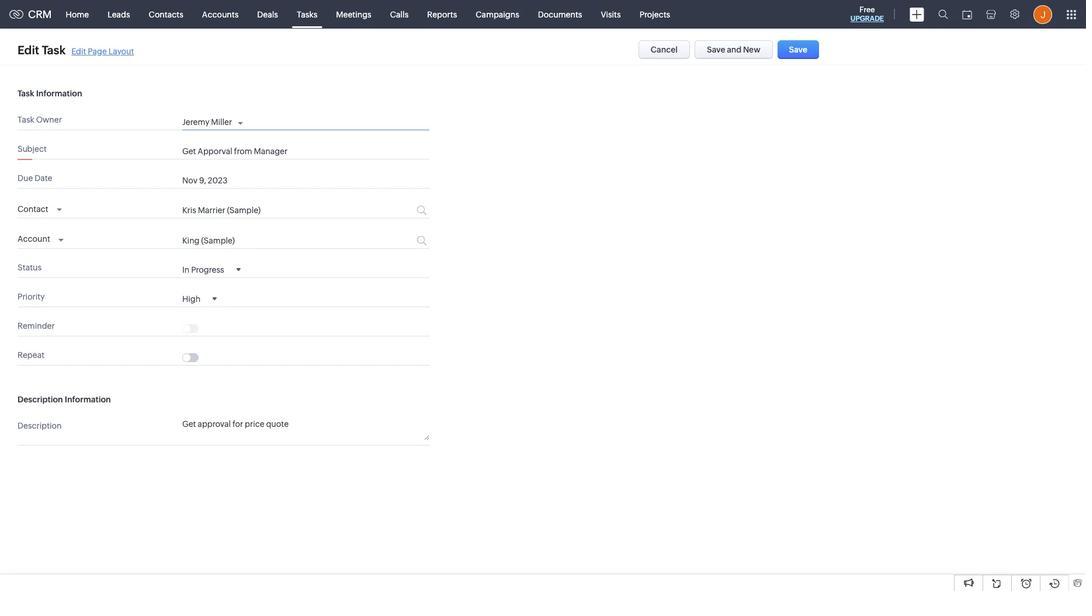 Task type: describe. For each thing, give the bounding box(es) containing it.
home link
[[56, 0, 98, 28]]

projects
[[640, 10, 671, 19]]

campaigns link
[[467, 0, 529, 28]]

edit page layout link
[[72, 46, 134, 56]]

contact
[[18, 204, 48, 214]]

High field
[[182, 294, 217, 304]]

owner
[[36, 115, 62, 125]]

calendar image
[[963, 10, 973, 19]]

subject
[[18, 144, 47, 154]]

tasks link
[[288, 0, 327, 28]]

home
[[66, 10, 89, 19]]

profile element
[[1027, 0, 1060, 28]]

crm link
[[9, 8, 52, 20]]

due date
[[18, 174, 52, 183]]

task owner
[[18, 115, 62, 125]]

accounts
[[202, 10, 239, 19]]

crm
[[28, 8, 52, 20]]

meetings link
[[327, 0, 381, 28]]

Get approval for price quote text field
[[182, 419, 430, 441]]

0 horizontal spatial edit
[[18, 43, 39, 56]]

high
[[182, 295, 201, 304]]

calls
[[390, 10, 409, 19]]

description for description
[[18, 421, 62, 431]]

status
[[18, 263, 42, 272]]

create menu image
[[910, 7, 925, 21]]

search element
[[932, 0, 956, 29]]

tasks
[[297, 10, 318, 19]]

task information
[[18, 89, 82, 98]]

In Progress field
[[182, 264, 241, 275]]

information for description information
[[65, 395, 111, 404]]

jeremy miller
[[182, 118, 232, 127]]

account
[[18, 234, 50, 244]]

contacts link
[[140, 0, 193, 28]]

progress
[[191, 265, 224, 275]]

description information
[[18, 395, 111, 404]]

deals
[[257, 10, 278, 19]]

Contact field
[[18, 201, 62, 215]]

meetings
[[336, 10, 372, 19]]

campaigns
[[476, 10, 520, 19]]

information for task information
[[36, 89, 82, 98]]

create menu element
[[903, 0, 932, 28]]

task for owner
[[18, 115, 34, 125]]

deals link
[[248, 0, 288, 28]]

repeat
[[18, 351, 44, 360]]



Task type: locate. For each thing, give the bounding box(es) containing it.
leads
[[108, 10, 130, 19]]

calls link
[[381, 0, 418, 28]]

reports
[[428, 10, 457, 19]]

0 vertical spatial description
[[18, 395, 63, 404]]

free
[[860, 5, 876, 14]]

search image
[[939, 9, 949, 19]]

jeremy
[[182, 118, 210, 127]]

leads link
[[98, 0, 140, 28]]

description down description information
[[18, 421, 62, 431]]

None text field
[[182, 147, 430, 156], [182, 236, 373, 245], [182, 147, 430, 156], [182, 236, 373, 245]]

task up the task owner
[[18, 89, 34, 98]]

projects link
[[631, 0, 680, 28]]

edit down crm link on the left top of the page
[[18, 43, 39, 56]]

description down repeat at the left of the page
[[18, 395, 63, 404]]

priority
[[18, 292, 45, 302]]

visits
[[601, 10, 621, 19]]

description
[[18, 395, 63, 404], [18, 421, 62, 431]]

contacts
[[149, 10, 184, 19]]

documents link
[[529, 0, 592, 28]]

2 description from the top
[[18, 421, 62, 431]]

1 horizontal spatial edit
[[72, 46, 86, 56]]

1 vertical spatial information
[[65, 395, 111, 404]]

task
[[42, 43, 66, 56], [18, 89, 34, 98], [18, 115, 34, 125]]

1 description from the top
[[18, 395, 63, 404]]

mmm d, yyyy text field
[[182, 176, 393, 185]]

accounts link
[[193, 0, 248, 28]]

date
[[35, 174, 52, 183]]

information
[[36, 89, 82, 98], [65, 395, 111, 404]]

None text field
[[182, 206, 373, 215]]

edit task edit page layout
[[18, 43, 134, 56]]

documents
[[538, 10, 583, 19]]

edit inside edit task edit page layout
[[72, 46, 86, 56]]

reminder
[[18, 321, 55, 331]]

task down crm
[[42, 43, 66, 56]]

1 vertical spatial task
[[18, 89, 34, 98]]

free upgrade
[[851, 5, 885, 23]]

0 vertical spatial task
[[42, 43, 66, 56]]

miller
[[211, 118, 232, 127]]

task for information
[[18, 89, 34, 98]]

page
[[88, 46, 107, 56]]

description for description information
[[18, 395, 63, 404]]

visits link
[[592, 0, 631, 28]]

None button
[[639, 40, 691, 59], [695, 40, 773, 59], [778, 40, 820, 59], [639, 40, 691, 59], [695, 40, 773, 59], [778, 40, 820, 59]]

2 vertical spatial task
[[18, 115, 34, 125]]

1 vertical spatial description
[[18, 421, 62, 431]]

Account field
[[18, 231, 64, 245]]

edit left page
[[72, 46, 86, 56]]

due
[[18, 174, 33, 183]]

layout
[[109, 46, 134, 56]]

profile image
[[1034, 5, 1053, 24]]

edit
[[18, 43, 39, 56], [72, 46, 86, 56]]

reports link
[[418, 0, 467, 28]]

in progress
[[182, 265, 224, 275]]

task left owner
[[18, 115, 34, 125]]

in
[[182, 265, 190, 275]]

0 vertical spatial information
[[36, 89, 82, 98]]

upgrade
[[851, 15, 885, 23]]



Task type: vqa. For each thing, say whether or not it's contained in the screenshot.
Contacts 'image'
no



